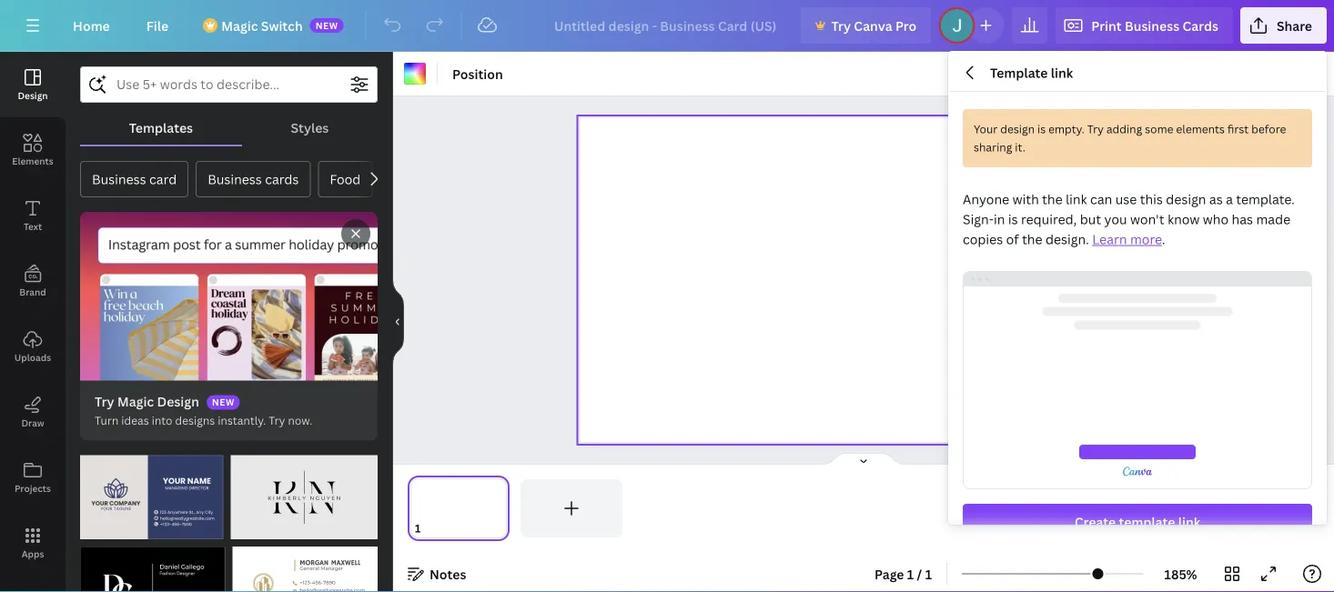 Task type: describe. For each thing, give the bounding box(es) containing it.
apps
[[22, 548, 44, 560]]

Use 5+ words to describe... search field
[[117, 67, 341, 102]]

Design title text field
[[540, 7, 793, 44]]

styles button
[[242, 110, 378, 145]]

new inside main menu bar
[[316, 19, 338, 31]]

of inside "anyone with the link can use this design as a template. sign-in is required, but you won't know who has made copies of the design."
[[1007, 231, 1019, 248]]

1 of 2 for grey black modern elegant name initials monogram business card group
[[240, 523, 270, 535]]

text button
[[0, 183, 66, 249]]

print business cards button
[[1055, 7, 1233, 44]]

home link
[[58, 7, 125, 44]]

template
[[990, 64, 1048, 81]]

adding
[[1107, 122, 1143, 137]]

elements
[[12, 155, 53, 167]]

business card button
[[80, 161, 189, 198]]

elements button
[[0, 117, 66, 183]]

as
[[1210, 191, 1223, 208]]

business cards button
[[196, 161, 311, 198]]

templates button
[[80, 110, 242, 145]]

empty.
[[1049, 122, 1085, 137]]

business cards
[[208, 171, 299, 188]]

turn ideas into designs instantly. try now.
[[95, 413, 313, 428]]

blue grey minimalist modern business card group
[[80, 445, 223, 540]]

required,
[[1021, 211, 1077, 228]]

share
[[1277, 17, 1313, 34]]

home
[[73, 17, 110, 34]]

file button
[[132, 7, 183, 44]]

projects
[[15, 483, 51, 495]]

copies
[[963, 231, 1003, 248]]

.
[[1162, 231, 1166, 248]]

templates
[[129, 119, 193, 136]]

link inside button
[[1179, 514, 1201, 531]]

cards
[[1183, 17, 1219, 34]]

first
[[1228, 122, 1249, 137]]

link inside "anyone with the link can use this design as a template. sign-in is required, but you won't know who has made copies of the design."
[[1066, 191, 1088, 208]]

instagram post for a summer holiday promo image
[[80, 212, 378, 381]]

canva
[[854, 17, 893, 34]]

of for grey black modern elegant name initials monogram business card group
[[248, 523, 261, 535]]

ideas
[[121, 413, 149, 428]]

business for business cards
[[208, 171, 262, 188]]

/
[[917, 566, 923, 583]]

more
[[1131, 231, 1162, 248]]

designs
[[175, 413, 215, 428]]

cards
[[265, 171, 299, 188]]

2 for blue grey minimalist modern business card group
[[113, 523, 119, 535]]

1 inside blue grey minimalist modern business card group
[[89, 523, 95, 535]]

0 vertical spatial link
[[1051, 64, 1073, 81]]

can
[[1091, 191, 1113, 208]]

share button
[[1241, 7, 1327, 44]]

notes
[[430, 566, 467, 583]]

template link
[[990, 64, 1073, 81]]

uploads
[[14, 351, 51, 364]]

try up the turn
[[95, 393, 114, 411]]

sharing
[[974, 140, 1013, 155]]

anyone
[[963, 191, 1010, 208]]

side panel tab list
[[0, 52, 66, 576]]

into
[[152, 413, 172, 428]]

it.
[[1015, 140, 1026, 155]]

page 1 image
[[408, 480, 510, 538]]

with
[[1013, 191, 1039, 208]]

create
[[1075, 514, 1116, 531]]

185% button
[[1152, 560, 1211, 589]]

template.
[[1237, 191, 1295, 208]]

185%
[[1165, 566, 1198, 583]]

has
[[1232, 211, 1254, 228]]

page 1 / 1
[[875, 566, 932, 583]]

try magic design
[[95, 393, 199, 411]]

your design is empty. try adding some elements first before sharing it.
[[974, 122, 1287, 155]]

black and white simple personal business card group
[[80, 536, 225, 593]]

try canva pro
[[832, 17, 917, 34]]

a
[[1226, 191, 1233, 208]]

1 inside grey black modern elegant name initials monogram business card group
[[240, 523, 245, 535]]

sign-
[[963, 211, 994, 228]]

this
[[1140, 191, 1163, 208]]

in
[[994, 211, 1005, 228]]

print business cards
[[1092, 17, 1219, 34]]

use
[[1116, 191, 1137, 208]]

#ffffff image
[[404, 63, 426, 85]]

position
[[452, 65, 503, 82]]



Task type: vqa. For each thing, say whether or not it's contained in the screenshot.
Try
yes



Task type: locate. For each thing, give the bounding box(es) containing it.
Page title text field
[[429, 520, 436, 538]]

1 horizontal spatial of
[[248, 523, 261, 535]]

2 horizontal spatial business
[[1125, 17, 1180, 34]]

your
[[974, 122, 998, 137]]

1 of 2 up the 'black and white simple personal business card' group
[[89, 523, 119, 535]]

0 horizontal spatial 2
[[113, 523, 119, 535]]

link up but
[[1066, 191, 1088, 208]]

page
[[875, 566, 904, 583]]

pro
[[896, 17, 917, 34]]

0 horizontal spatial magic
[[117, 393, 154, 411]]

of inside grey black modern elegant name initials monogram business card group
[[248, 523, 261, 535]]

1 horizontal spatial design
[[157, 393, 199, 411]]

1 horizontal spatial 1 of 2
[[240, 523, 270, 535]]

1
[[89, 523, 95, 535], [240, 523, 245, 535], [908, 566, 914, 583], [926, 566, 932, 583]]

try inside 'your design is empty. try adding some elements first before sharing it.'
[[1088, 122, 1104, 137]]

uploads button
[[0, 314, 66, 380]]

0 vertical spatial the
[[1043, 191, 1063, 208]]

0 horizontal spatial is
[[1009, 211, 1018, 228]]

of up simple corporate business card "group"
[[248, 523, 261, 535]]

2 2 from the left
[[264, 523, 270, 535]]

magic up ideas
[[117, 393, 154, 411]]

0 vertical spatial new
[[316, 19, 338, 31]]

try left the now.
[[269, 413, 285, 428]]

of for blue grey minimalist modern business card group
[[97, 523, 111, 535]]

of right copies at the right of page
[[1007, 231, 1019, 248]]

food
[[330, 171, 361, 188]]

main menu bar
[[0, 0, 1335, 52]]

design
[[1001, 122, 1035, 137], [1166, 191, 1207, 208]]

2 up simple corporate business card "group"
[[264, 523, 270, 535]]

made
[[1257, 211, 1291, 228]]

1 horizontal spatial 2
[[264, 523, 270, 535]]

file
[[146, 17, 169, 34]]

template
[[1119, 514, 1176, 531]]

1 vertical spatial magic
[[117, 393, 154, 411]]

magic inside main menu bar
[[221, 17, 258, 34]]

1 left /
[[908, 566, 914, 583]]

1 horizontal spatial new
[[316, 19, 338, 31]]

hide image
[[392, 279, 404, 366]]

0 horizontal spatial new
[[212, 396, 235, 409]]

who
[[1203, 211, 1229, 228]]

1 vertical spatial design
[[157, 393, 199, 411]]

the
[[1043, 191, 1063, 208], [1022, 231, 1043, 248]]

now.
[[288, 413, 313, 428]]

0 horizontal spatial design
[[18, 89, 48, 102]]

design.
[[1046, 231, 1090, 248]]

magic left switch on the left top of page
[[221, 17, 258, 34]]

hide pages image
[[820, 452, 908, 467]]

learn more .
[[1093, 231, 1166, 248]]

0 horizontal spatial design
[[1001, 122, 1035, 137]]

business left cards
[[208, 171, 262, 188]]

design
[[18, 89, 48, 102], [157, 393, 199, 411]]

link right the template
[[1051, 64, 1073, 81]]

turn
[[95, 413, 119, 428]]

0 vertical spatial design
[[1001, 122, 1035, 137]]

design button
[[0, 52, 66, 117]]

of
[[1007, 231, 1019, 248], [97, 523, 111, 535], [248, 523, 261, 535]]

try
[[832, 17, 851, 34], [1088, 122, 1104, 137], [95, 393, 114, 411], [269, 413, 285, 428]]

1 horizontal spatial business
[[208, 171, 262, 188]]

food button
[[318, 161, 373, 198]]

is inside "anyone with the link can use this design as a template. sign-in is required, but you won't know who has made copies of the design."
[[1009, 211, 1018, 228]]

design up 'elements' button at the left
[[18, 89, 48, 102]]

0 horizontal spatial 1 of 2
[[89, 523, 119, 535]]

won't
[[1131, 211, 1165, 228]]

is right in
[[1009, 211, 1018, 228]]

know
[[1168, 211, 1200, 228]]

link right template
[[1179, 514, 1201, 531]]

learn more link
[[1093, 231, 1162, 248]]

2 1 of 2 from the left
[[240, 523, 270, 535]]

1 vertical spatial new
[[212, 396, 235, 409]]

brand
[[19, 286, 46, 298]]

1 2 from the left
[[113, 523, 119, 535]]

business inside business cards button
[[208, 171, 262, 188]]

1 of 2 inside blue grey minimalist modern business card group
[[89, 523, 119, 535]]

1 of 2 inside grey black modern elegant name initials monogram business card group
[[240, 523, 270, 535]]

but
[[1080, 211, 1102, 228]]

design inside 'your design is empty. try adding some elements first before sharing it.'
[[1001, 122, 1035, 137]]

design up know on the top of the page
[[1166, 191, 1207, 208]]

card
[[149, 171, 177, 188]]

business for business card
[[92, 171, 146, 188]]

switch
[[261, 17, 303, 34]]

simple corporate business card group
[[233, 536, 378, 593]]

design up into
[[157, 393, 199, 411]]

try left "adding"
[[1088, 122, 1104, 137]]

link
[[1051, 64, 1073, 81], [1066, 191, 1088, 208], [1179, 514, 1201, 531]]

2 vertical spatial link
[[1179, 514, 1201, 531]]

business inside business card button
[[92, 171, 146, 188]]

of up the 'black and white simple personal business card' group
[[97, 523, 111, 535]]

draw button
[[0, 380, 66, 445]]

1 of 2
[[89, 523, 119, 535], [240, 523, 270, 535]]

some
[[1145, 122, 1174, 137]]

the up the required,
[[1043, 191, 1063, 208]]

learn
[[1093, 231, 1128, 248]]

2 up the 'black and white simple personal business card' group
[[113, 523, 119, 535]]

new right switch on the left top of page
[[316, 19, 338, 31]]

1 of 2 up simple corporate business card "group"
[[240, 523, 270, 535]]

1 vertical spatial design
[[1166, 191, 1207, 208]]

1 horizontal spatial magic
[[221, 17, 258, 34]]

magic switch
[[221, 17, 303, 34]]

design up it.
[[1001, 122, 1035, 137]]

notes button
[[401, 560, 474, 589]]

1 up simple corporate business card "group"
[[240, 523, 245, 535]]

brand button
[[0, 249, 66, 314]]

the down the required,
[[1022, 231, 1043, 248]]

print
[[1092, 17, 1122, 34]]

business right print
[[1125, 17, 1180, 34]]

before
[[1252, 122, 1287, 137]]

2 inside grey black modern elegant name initials monogram business card group
[[264, 523, 270, 535]]

business card
[[92, 171, 177, 188]]

2 inside blue grey minimalist modern business card group
[[113, 523, 119, 535]]

1 1 of 2 from the left
[[89, 523, 119, 535]]

is inside 'your design is empty. try adding some elements first before sharing it.'
[[1038, 122, 1046, 137]]

1 horizontal spatial is
[[1038, 122, 1046, 137]]

1 of 2 for blue grey minimalist modern business card group
[[89, 523, 119, 535]]

new
[[316, 19, 338, 31], [212, 396, 235, 409]]

grey black modern elegant name initials monogram business card group
[[231, 445, 378, 540]]

1 vertical spatial the
[[1022, 231, 1043, 248]]

styles
[[291, 119, 329, 136]]

elements
[[1177, 122, 1225, 137]]

is left the empty.
[[1038, 122, 1046, 137]]

draw
[[21, 417, 44, 429]]

business left card
[[92, 171, 146, 188]]

position button
[[445, 59, 510, 88]]

is
[[1038, 122, 1046, 137], [1009, 211, 1018, 228]]

anyone with the link can use this design as a template. sign-in is required, but you won't know who has made copies of the design.
[[963, 191, 1295, 248]]

2 for grey black modern elegant name initials monogram business card group
[[264, 523, 270, 535]]

apps button
[[0, 511, 66, 576]]

text
[[24, 220, 42, 233]]

try canva pro button
[[801, 7, 932, 44]]

1 vertical spatial is
[[1009, 211, 1018, 228]]

0 vertical spatial design
[[18, 89, 48, 102]]

business inside the print business cards dropdown button
[[1125, 17, 1180, 34]]

0 horizontal spatial business
[[92, 171, 146, 188]]

instantly.
[[218, 413, 266, 428]]

of inside blue grey minimalist modern business card group
[[97, 523, 111, 535]]

try inside button
[[832, 17, 851, 34]]

you
[[1105, 211, 1128, 228]]

0 horizontal spatial of
[[97, 523, 111, 535]]

create template link
[[1075, 514, 1201, 531]]

1 right apps button
[[89, 523, 95, 535]]

create template link button
[[963, 504, 1313, 541]]

design inside "anyone with the link can use this design as a template. sign-in is required, but you won't know who has made copies of the design."
[[1166, 191, 1207, 208]]

2 horizontal spatial of
[[1007, 231, 1019, 248]]

0 vertical spatial magic
[[221, 17, 258, 34]]

projects button
[[0, 445, 66, 511]]

1 vertical spatial link
[[1066, 191, 1088, 208]]

design inside 'button'
[[18, 89, 48, 102]]

new up instantly. at the left of page
[[212, 396, 235, 409]]

0 vertical spatial is
[[1038, 122, 1046, 137]]

1 right /
[[926, 566, 932, 583]]

try left canva
[[832, 17, 851, 34]]

1 horizontal spatial design
[[1166, 191, 1207, 208]]



